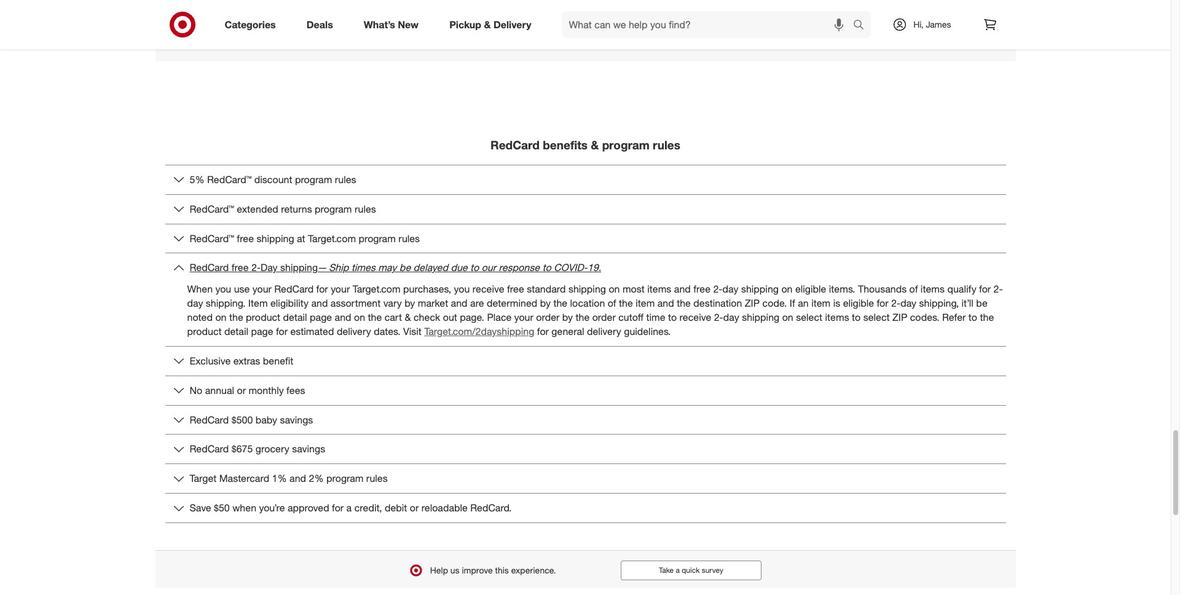 Task type: locate. For each thing, give the bounding box(es) containing it.
1 horizontal spatial or
[[410, 502, 419, 514]]

1 vertical spatial product
[[187, 325, 222, 338]]

delivery down assortment
[[337, 325, 371, 338]]

0 horizontal spatial &
[[405, 311, 411, 324]]

2 vertical spatial redcard™
[[190, 232, 234, 245]]

redcard
[[491, 138, 540, 152], [190, 262, 229, 274], [275, 283, 314, 295], [190, 414, 229, 426], [190, 443, 229, 455]]

redcard™ free shipping at target.com program rules button
[[165, 224, 1007, 253]]

be
[[400, 262, 411, 274], [977, 297, 988, 310]]

target mastercard 1% and 2% program rules button
[[165, 465, 1007, 493]]

a
[[347, 502, 352, 514], [676, 566, 680, 575]]

2-
[[252, 262, 261, 274], [714, 283, 723, 295], [994, 283, 1004, 295], [892, 297, 901, 310], [714, 311, 724, 324]]

1 horizontal spatial product
[[246, 311, 281, 324]]

2 vertical spatial &
[[405, 311, 411, 324]]

you're
[[259, 502, 285, 514]]

categories link
[[214, 11, 291, 38]]

at
[[297, 232, 305, 245]]

shipping.
[[206, 297, 246, 310]]

0 vertical spatial product
[[246, 311, 281, 324]]

order down location
[[593, 311, 616, 324]]

categories
[[225, 18, 276, 30]]

2 delivery from the left
[[587, 325, 622, 338]]

for down thousands
[[877, 297, 889, 310]]

day down destination
[[724, 311, 740, 324]]

2- right qualify
[[994, 283, 1004, 295]]

1 vertical spatial a
[[676, 566, 680, 575]]

for left general
[[537, 325, 549, 338]]

program inside the 5% redcard™ discount program rules dropdown button
[[295, 173, 332, 186]]

or
[[237, 384, 246, 397], [410, 502, 419, 514]]

rules for redcard™ extended returns program rules
[[355, 203, 376, 215]]

may
[[378, 262, 397, 274]]

for inside dropdown button
[[332, 502, 344, 514]]

receive down destination
[[680, 311, 712, 324]]

extras
[[234, 355, 260, 367]]

0 horizontal spatial you
[[216, 283, 231, 295]]

redcard inside when you use your redcard for your target.com purchases, you receive free standard shipping on most items and free 2-day shipping on eligible items. thousands of items qualify for 2- day shipping. item eligibility and assortment vary by market and are determined by the location of the item and the destination zip code. if an item is eligible for 2-day shipping, it'll be noted on the product detail page and on the cart & check out page. place your order by the order cutoff time to receive 2-day shipping on select items to select zip codes. refer to the product detail page for estimated delivery dates. visit
[[275, 283, 314, 295]]

delivery down cutoff
[[587, 325, 622, 338]]

1 horizontal spatial be
[[977, 297, 988, 310]]

1 vertical spatial savings
[[292, 443, 325, 455]]

page.
[[460, 311, 485, 324]]

1 vertical spatial redcard™
[[190, 203, 234, 215]]

for right qualify
[[980, 283, 992, 295]]

offer details below.
[[328, 29, 391, 38]]

by right 'vary'
[[405, 297, 415, 310]]

redcard up target at the left
[[190, 443, 229, 455]]

& right pickup
[[484, 18, 491, 30]]

0 vertical spatial savings
[[280, 414, 313, 426]]

0 vertical spatial a
[[347, 502, 352, 514]]

savings down fees
[[280, 414, 313, 426]]

1 horizontal spatial items
[[826, 311, 850, 324]]

the down standard in the top of the page
[[554, 297, 568, 310]]

1 horizontal spatial detail
[[283, 311, 307, 324]]

target.com up 'vary'
[[353, 283, 401, 295]]

delivery
[[337, 325, 371, 338], [587, 325, 622, 338]]

1 horizontal spatial a
[[676, 566, 680, 575]]

5% redcard™ discount program rules button
[[165, 165, 1007, 194]]

on up the if
[[782, 283, 793, 295]]

1 horizontal spatial order
[[593, 311, 616, 324]]

a right take
[[676, 566, 680, 575]]

page down item
[[251, 325, 273, 338]]

savings inside redcard $675 grocery savings dropdown button
[[292, 443, 325, 455]]

exclusive extras benefit
[[190, 355, 294, 367]]

to left the our
[[471, 262, 479, 274]]

be right may
[[400, 262, 411, 274]]

1 vertical spatial detail
[[224, 325, 248, 338]]

items right most
[[648, 283, 672, 295]]

target.com up ship
[[308, 232, 356, 245]]

program right returns
[[315, 203, 352, 215]]

product down noted
[[187, 325, 222, 338]]

program right '2%'
[[327, 473, 364, 485]]

estimated
[[291, 325, 334, 338]]

help us improve this experience.
[[430, 565, 556, 576]]

0 vertical spatial receive
[[473, 283, 505, 295]]

and right 1% on the bottom left of the page
[[290, 473, 306, 485]]

shipping,
[[920, 297, 960, 310]]

0 horizontal spatial item
[[636, 297, 655, 310]]

or right debit
[[410, 502, 419, 514]]

shipping down code.
[[742, 311, 780, 324]]

0 vertical spatial be
[[400, 262, 411, 274]]

1 horizontal spatial you
[[454, 283, 470, 295]]

page
[[310, 311, 332, 324], [251, 325, 273, 338]]

0 horizontal spatial order
[[536, 311, 560, 324]]

2 select from the left
[[864, 311, 890, 324]]

to down it'll
[[969, 311, 978, 324]]

1 horizontal spatial zip
[[893, 311, 908, 324]]

qualify
[[948, 283, 977, 295]]

0 horizontal spatial delivery
[[337, 325, 371, 338]]

delivery inside when you use your redcard for your target.com purchases, you receive free standard shipping on most items and free 2-day shipping on eligible items. thousands of items qualify for 2- day shipping. item eligibility and assortment vary by market and are determined by the location of the item and the destination zip code. if an item is eligible for 2-day shipping, it'll be noted on the product detail page and on the cart & check out page. place your order by the order cutoff time to receive 2-day shipping on select items to select zip codes. refer to the product detail page for estimated delivery dates. visit
[[337, 325, 371, 338]]

2- down thousands
[[892, 297, 901, 310]]

zip left code.
[[745, 297, 760, 310]]

0 horizontal spatial of
[[608, 297, 617, 310]]

delivery
[[494, 18, 532, 30]]

2 horizontal spatial by
[[563, 311, 573, 324]]

for right 'approved'
[[332, 502, 344, 514]]

your up item
[[253, 283, 272, 295]]

shipping down "at"
[[280, 262, 318, 274]]

order up target.com/2dayshipping for general delivery guidelines.
[[536, 311, 560, 324]]

1 vertical spatial be
[[977, 297, 988, 310]]

the down location
[[576, 311, 590, 324]]

redcard for redcard benefits & program rules
[[491, 138, 540, 152]]

you
[[216, 283, 231, 295], [454, 283, 470, 295]]

0 horizontal spatial product
[[187, 325, 222, 338]]

select down thousands
[[864, 311, 890, 324]]

redcard™ right 5%
[[207, 173, 252, 186]]

1 vertical spatial page
[[251, 325, 273, 338]]

product down item
[[246, 311, 281, 324]]

redcard™ down 5%
[[190, 203, 234, 215]]

1 vertical spatial of
[[608, 297, 617, 310]]

0 horizontal spatial by
[[405, 297, 415, 310]]

receive
[[473, 283, 505, 295], [680, 311, 712, 324]]

eligible down items. on the right top
[[844, 297, 875, 310]]

an
[[798, 297, 809, 310]]

program up the 5% redcard™ discount program rules dropdown button
[[603, 138, 650, 152]]

eligible up an at the right of the page
[[796, 283, 827, 295]]

receive up are
[[473, 283, 505, 295]]

0 vertical spatial &
[[484, 18, 491, 30]]

1 horizontal spatial select
[[864, 311, 890, 324]]

1 delivery from the left
[[337, 325, 371, 338]]

of right location
[[608, 297, 617, 310]]

&
[[484, 18, 491, 30], [591, 138, 599, 152], [405, 311, 411, 324]]

savings up '2%'
[[292, 443, 325, 455]]

target.com inside dropdown button
[[308, 232, 356, 245]]

refer
[[943, 311, 967, 324]]

0 horizontal spatial a
[[347, 502, 352, 514]]

program up returns
[[295, 173, 332, 186]]

redcard™ up when
[[190, 232, 234, 245]]

target
[[190, 473, 217, 485]]

0 horizontal spatial select
[[797, 311, 823, 324]]

program
[[603, 138, 650, 152], [295, 173, 332, 186], [315, 203, 352, 215], [359, 232, 396, 245], [327, 473, 364, 485]]

& inside "link"
[[484, 18, 491, 30]]

free inside dropdown button
[[237, 232, 254, 245]]

eligible
[[796, 283, 827, 295], [844, 297, 875, 310]]

0 vertical spatial target.com
[[308, 232, 356, 245]]

the left destination
[[677, 297, 691, 310]]

times
[[352, 262, 376, 274]]

0 horizontal spatial or
[[237, 384, 246, 397]]

redcard up when
[[190, 262, 229, 274]]

program for returns
[[315, 203, 352, 215]]

program up may
[[359, 232, 396, 245]]

by up general
[[563, 311, 573, 324]]

page up estimated at the bottom left
[[310, 311, 332, 324]]

select down an at the right of the page
[[797, 311, 823, 324]]

for down '—'
[[317, 283, 328, 295]]

program inside redcard™ free shipping at target.com program rules dropdown button
[[359, 232, 396, 245]]

redcard™ extended returns program rules
[[190, 203, 376, 215]]

items up shipping,
[[921, 283, 945, 295]]

$500
[[232, 414, 253, 426]]

1 select from the left
[[797, 311, 823, 324]]

eligibility
[[271, 297, 309, 310]]

& right cart
[[405, 311, 411, 324]]

free down extended
[[237, 232, 254, 245]]

redcard™ inside dropdown button
[[190, 232, 234, 245]]

0 horizontal spatial be
[[400, 262, 411, 274]]

day up destination
[[723, 283, 739, 295]]

5%
[[190, 173, 205, 186]]

exclusive
[[190, 355, 231, 367]]

your up assortment
[[331, 283, 350, 295]]

item left is
[[812, 297, 831, 310]]

1 horizontal spatial &
[[484, 18, 491, 30]]

1 vertical spatial receive
[[680, 311, 712, 324]]

zip left the codes.
[[893, 311, 908, 324]]

and up time
[[658, 297, 675, 310]]

0 horizontal spatial eligible
[[796, 283, 827, 295]]

use
[[234, 283, 250, 295]]

1 horizontal spatial of
[[910, 283, 919, 295]]

redcard down the annual
[[190, 414, 229, 426]]

2 horizontal spatial &
[[591, 138, 599, 152]]

returns
[[281, 203, 312, 215]]

1 vertical spatial target.com
[[353, 283, 401, 295]]

cutoff
[[619, 311, 644, 324]]

redcard for redcard $675 grocery savings
[[190, 443, 229, 455]]

target.com inside when you use your redcard for your target.com purchases, you receive free standard shipping on most items and free 2-day shipping on eligible items. thousands of items qualify for 2- day shipping. item eligibility and assortment vary by market and are determined by the location of the item and the destination zip code. if an item is eligible for 2-day shipping, it'll be noted on the product detail page and on the cart & check out page. place your order by the order cutoff time to receive 2-day shipping on select items to select zip codes. refer to the product detail page for estimated delivery dates. visit
[[353, 283, 401, 295]]

by down standard in the top of the page
[[541, 297, 551, 310]]

0 vertical spatial eligible
[[796, 283, 827, 295]]

& right the benefits
[[591, 138, 599, 152]]

0 horizontal spatial your
[[253, 283, 272, 295]]

1 you from the left
[[216, 283, 231, 295]]

to right time
[[669, 311, 677, 324]]

visit
[[404, 325, 422, 338]]

no annual or monthly fees button
[[165, 376, 1007, 405]]

redcard left the benefits
[[491, 138, 540, 152]]

are
[[471, 297, 484, 310]]

of up the codes.
[[910, 283, 919, 295]]

order
[[536, 311, 560, 324], [593, 311, 616, 324]]

below.
[[370, 29, 391, 38]]

1 horizontal spatial receive
[[680, 311, 712, 324]]

annual
[[205, 384, 234, 397]]

pickup
[[450, 18, 482, 30]]

place
[[487, 311, 512, 324]]

rules
[[653, 138, 681, 152], [335, 173, 356, 186], [355, 203, 376, 215], [399, 232, 420, 245], [366, 473, 388, 485]]

0 horizontal spatial items
[[648, 283, 672, 295]]

detail up exclusive extras benefit on the left bottom of page
[[224, 325, 248, 338]]

rules for redcard benefits & program rules
[[653, 138, 681, 152]]

0 vertical spatial zip
[[745, 297, 760, 310]]

program inside redcard™ extended returns program rules dropdown button
[[315, 203, 352, 215]]

search button
[[848, 11, 878, 41]]

shipping left "at"
[[257, 232, 294, 245]]

to down items. on the right top
[[853, 311, 861, 324]]

0 horizontal spatial receive
[[473, 283, 505, 295]]

for down eligibility
[[276, 325, 288, 338]]

1 horizontal spatial page
[[310, 311, 332, 324]]

redcard up eligibility
[[275, 283, 314, 295]]

program inside 'target mastercard 1% and 2% program rules' dropdown button
[[327, 473, 364, 485]]

items down is
[[826, 311, 850, 324]]

1 horizontal spatial item
[[812, 297, 831, 310]]

save
[[190, 502, 211, 514]]

or right the annual
[[237, 384, 246, 397]]

savings inside redcard $500 baby savings dropdown button
[[280, 414, 313, 426]]

you up shipping.
[[216, 283, 231, 295]]

general
[[552, 325, 585, 338]]

19.
[[588, 262, 602, 274]]

vary
[[384, 297, 402, 310]]

your down determined
[[515, 311, 534, 324]]

What can we help you find? suggestions appear below search field
[[562, 11, 857, 38]]

due
[[451, 262, 468, 274]]

item up time
[[636, 297, 655, 310]]

you down the due
[[454, 283, 470, 295]]

0 vertical spatial page
[[310, 311, 332, 324]]

quick
[[682, 566, 700, 575]]

1 vertical spatial or
[[410, 502, 419, 514]]

hi, james
[[914, 19, 952, 30]]

search
[[848, 19, 878, 32]]

credit,
[[355, 502, 382, 514]]

pickup & delivery link
[[439, 11, 547, 38]]

0 horizontal spatial detail
[[224, 325, 248, 338]]

redcard™ for free
[[190, 232, 234, 245]]

1 horizontal spatial delivery
[[587, 325, 622, 338]]

1 order from the left
[[536, 311, 560, 324]]

when
[[233, 502, 257, 514]]

a left credit,
[[347, 502, 352, 514]]

the
[[554, 297, 568, 310], [619, 297, 633, 310], [677, 297, 691, 310], [229, 311, 243, 324], [368, 311, 382, 324], [576, 311, 590, 324], [981, 311, 995, 324]]

1 vertical spatial eligible
[[844, 297, 875, 310]]



Task type: vqa. For each thing, say whether or not it's contained in the screenshot.
Beauty link
no



Task type: describe. For each thing, give the bounding box(es) containing it.
offer
[[328, 29, 344, 38]]

purchases,
[[404, 283, 452, 295]]

redcard free 2-day shipping — ship times may be delayed due to our response to covid-19.
[[190, 262, 602, 274]]

thousands
[[859, 283, 907, 295]]

redcard™ for extended
[[190, 203, 234, 215]]

market
[[418, 297, 448, 310]]

target.com/2dayshipping link
[[425, 325, 535, 338]]

dates.
[[374, 325, 401, 338]]

save $50 when you're approved for a credit, debit or reloadable redcard.
[[190, 502, 512, 514]]

$675
[[232, 443, 253, 455]]

free up use
[[232, 262, 249, 274]]

discount
[[255, 173, 292, 186]]

out
[[443, 311, 457, 324]]

to up standard in the top of the page
[[543, 262, 551, 274]]

0 horizontal spatial page
[[251, 325, 273, 338]]

help
[[430, 565, 448, 576]]

debit
[[385, 502, 407, 514]]

2 order from the left
[[593, 311, 616, 324]]

on down shipping.
[[216, 311, 227, 324]]

when you use your redcard for your target.com purchases, you receive free standard shipping on most items and free 2-day shipping on eligible items. thousands of items qualify for 2- day shipping. item eligibility and assortment vary by market and are determined by the location of the item and the destination zip code. if an item is eligible for 2-day shipping, it'll be noted on the product detail page and on the cart & check out page. place your order by the order cutoff time to receive 2-day shipping on select items to select zip codes. refer to the product detail page for estimated delivery dates. visit
[[187, 283, 1004, 338]]

2%
[[309, 473, 324, 485]]

items.
[[830, 283, 856, 295]]

2 item from the left
[[812, 297, 831, 310]]

0 vertical spatial redcard™
[[207, 173, 252, 186]]

shipping up code.
[[742, 283, 779, 295]]

rules for 5% redcard™ discount program rules
[[335, 173, 356, 186]]

on down assortment
[[354, 311, 365, 324]]

covid-
[[554, 262, 588, 274]]

the right refer
[[981, 311, 995, 324]]

the left cart
[[368, 311, 382, 324]]

reloadable
[[422, 502, 468, 514]]

what's new link
[[354, 11, 434, 38]]

location
[[571, 297, 605, 310]]

take a quick survey button
[[621, 561, 762, 581]]

most
[[623, 283, 645, 295]]

a inside button
[[676, 566, 680, 575]]

and inside 'target mastercard 1% and 2% program rules' dropdown button
[[290, 473, 306, 485]]

approved
[[288, 502, 329, 514]]

2 horizontal spatial your
[[515, 311, 534, 324]]

0 vertical spatial of
[[910, 283, 919, 295]]

if
[[790, 297, 796, 310]]

guidelines.
[[624, 325, 671, 338]]

program for discount
[[295, 173, 332, 186]]

this
[[495, 565, 509, 576]]

target mastercard 1% and 2% program rules
[[190, 473, 388, 485]]

noted
[[187, 311, 213, 324]]

save $50 when you're approved for a credit, debit or reloadable redcard. button
[[165, 494, 1007, 523]]

& inside when you use your redcard for your target.com purchases, you receive free standard shipping on most items and free 2-day shipping on eligible items. thousands of items qualify for 2- day shipping. item eligibility and assortment vary by market and are determined by the location of the item and the destination zip code. if an item is eligible for 2-day shipping, it'll be noted on the product detail page and on the cart & check out page. place your order by the order cutoff time to receive 2-day shipping on select items to select zip codes. refer to the product detail page for estimated delivery dates. visit
[[405, 311, 411, 324]]

day up noted
[[187, 297, 203, 310]]

1 vertical spatial &
[[591, 138, 599, 152]]

us
[[451, 565, 460, 576]]

1 horizontal spatial your
[[331, 283, 350, 295]]

ship
[[329, 262, 349, 274]]

the down shipping.
[[229, 311, 243, 324]]

redcard for redcard $500 baby savings
[[190, 414, 229, 426]]

deals link
[[296, 11, 349, 38]]

2 you from the left
[[454, 283, 470, 295]]

assortment
[[331, 297, 381, 310]]

1%
[[272, 473, 287, 485]]

savings for redcard $675 grocery savings
[[292, 443, 325, 455]]

2 horizontal spatial items
[[921, 283, 945, 295]]

it'll
[[962, 297, 974, 310]]

item
[[248, 297, 268, 310]]

free up determined
[[507, 283, 524, 295]]

redcard $675 grocery savings
[[190, 443, 325, 455]]

0 vertical spatial or
[[237, 384, 246, 397]]

shipping inside dropdown button
[[257, 232, 294, 245]]

savings for redcard $500 baby savings
[[280, 414, 313, 426]]

redcard $675 grocery savings button
[[165, 435, 1007, 464]]

on down the if
[[783, 311, 794, 324]]

rules inside dropdown button
[[399, 232, 420, 245]]

time
[[647, 311, 666, 324]]

redcard $500 baby savings
[[190, 414, 313, 426]]

check
[[414, 311, 441, 324]]

take a quick survey
[[659, 566, 724, 575]]

fees
[[287, 384, 305, 397]]

redcard benefits & program rules
[[491, 138, 681, 152]]

on left most
[[609, 283, 620, 295]]

code.
[[763, 297, 788, 310]]

redcard for redcard free 2-day shipping — ship times may be delayed due to our response to covid-19.
[[190, 262, 229, 274]]

day
[[261, 262, 278, 274]]

monthly
[[249, 384, 284, 397]]

redcard $500 baby savings button
[[165, 406, 1007, 434]]

improve
[[462, 565, 493, 576]]

experience.
[[512, 565, 556, 576]]

2- down destination
[[714, 311, 724, 324]]

2- up item
[[252, 262, 261, 274]]

when
[[187, 283, 213, 295]]

free up destination
[[694, 283, 711, 295]]

grocery
[[256, 443, 290, 455]]

details
[[346, 29, 368, 38]]

pickup & delivery
[[450, 18, 532, 30]]

what's
[[364, 18, 395, 30]]

the up cutoff
[[619, 297, 633, 310]]

response
[[499, 262, 540, 274]]

extended
[[237, 203, 279, 215]]

james
[[927, 19, 952, 30]]

no
[[190, 384, 202, 397]]

new
[[398, 18, 419, 30]]

redcard.
[[471, 502, 512, 514]]

exclusive extras benefit button
[[165, 347, 1007, 376]]

1 item from the left
[[636, 297, 655, 310]]

what's new
[[364, 18, 419, 30]]

a inside dropdown button
[[347, 502, 352, 514]]

and up out
[[451, 297, 468, 310]]

delayed
[[414, 262, 448, 274]]

standard
[[527, 283, 566, 295]]

target.com/2dayshipping
[[425, 325, 535, 338]]

redcard™ free shipping at target.com program rules
[[190, 232, 420, 245]]

2- up destination
[[714, 283, 723, 295]]

and down assortment
[[335, 311, 352, 324]]

deals
[[307, 18, 333, 30]]

and up estimated at the bottom left
[[311, 297, 328, 310]]

survey
[[702, 566, 724, 575]]

0 horizontal spatial zip
[[745, 297, 760, 310]]

determined
[[487, 297, 538, 310]]

cart
[[385, 311, 402, 324]]

5% redcard™ discount program rules
[[190, 173, 356, 186]]

1 horizontal spatial eligible
[[844, 297, 875, 310]]

day up the codes.
[[901, 297, 917, 310]]

1 horizontal spatial by
[[541, 297, 551, 310]]

mastercard
[[219, 473, 269, 485]]

1 vertical spatial zip
[[893, 311, 908, 324]]

and right most
[[675, 283, 691, 295]]

is
[[834, 297, 841, 310]]

take
[[659, 566, 674, 575]]

be inside when you use your redcard for your target.com purchases, you receive free standard shipping on most items and free 2-day shipping on eligible items. thousands of items qualify for 2- day shipping. item eligibility and assortment vary by market and are determined by the location of the item and the destination zip code. if an item is eligible for 2-day shipping, it'll be noted on the product detail page and on the cart & check out page. place your order by the order cutoff time to receive 2-day shipping on select items to select zip codes. refer to the product detail page for estimated delivery dates. visit
[[977, 297, 988, 310]]

program for &
[[603, 138, 650, 152]]

target.com/2dayshipping for general delivery guidelines.
[[425, 325, 671, 338]]

redcard™ extended returns program rules button
[[165, 195, 1007, 224]]

shipping up location
[[569, 283, 606, 295]]

benefit
[[263, 355, 294, 367]]

0 vertical spatial detail
[[283, 311, 307, 324]]



